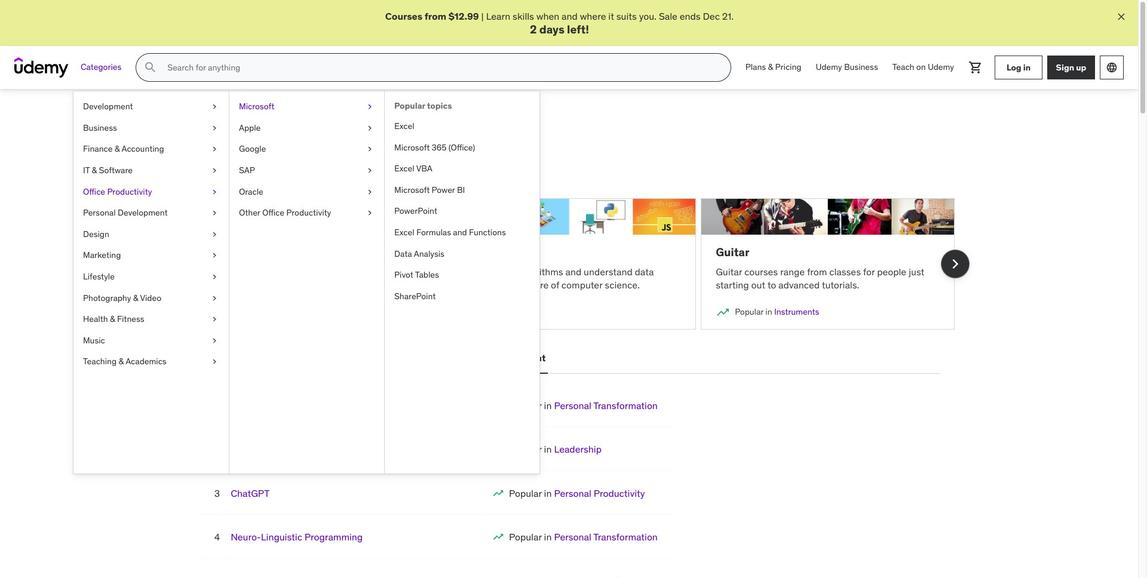 Task type: locate. For each thing, give the bounding box(es) containing it.
3
[[214, 487, 220, 499]]

teaching & academics
[[83, 356, 167, 367]]

and inside learn to build algorithms and understand data structures at the core of computer science.
[[566, 266, 582, 278]]

1 vertical spatial personal transformation link
[[554, 531, 658, 543]]

365
[[432, 142, 447, 153]]

people
[[877, 266, 907, 278]]

1 horizontal spatial personal development
[[443, 352, 546, 364]]

at
[[503, 279, 511, 291]]

0 horizontal spatial personal development
[[83, 207, 168, 218]]

udemy right pricing
[[816, 62, 842, 73]]

4 cell from the top
[[509, 531, 658, 543]]

personal for 1st the personal transformation link from the bottom of the page
[[554, 531, 591, 543]]

2 vertical spatial excel
[[394, 227, 414, 238]]

xsmall image for apple
[[365, 122, 375, 134]]

1 vertical spatial development
[[118, 207, 168, 218]]

popular in image
[[198, 305, 212, 320], [492, 487, 504, 499]]

data.
[[244, 279, 265, 291]]

0 horizontal spatial popular in image
[[198, 305, 212, 320]]

0 vertical spatial microsoft
[[239, 101, 274, 112]]

1 vertical spatial office
[[262, 207, 284, 218]]

xsmall image for marketing
[[210, 250, 219, 262]]

and up 'computer'
[[566, 266, 582, 278]]

programming
[[305, 531, 363, 543]]

udemy
[[816, 62, 842, 73], [928, 62, 954, 73]]

instruments link
[[774, 307, 819, 317]]

xsmall image inside music "link"
[[210, 335, 219, 347]]

from inside courses from $12.99 | learn skills when and where it suits you. sale ends dec 21. 2 days left!
[[425, 10, 446, 22]]

learn for learn to build algorithms and understand data structures at the core of computer science.
[[457, 266, 481, 278]]

2 horizontal spatial from
[[807, 266, 827, 278]]

productivity
[[107, 186, 152, 197], [286, 207, 331, 218], [594, 487, 645, 499]]

2 cell from the top
[[509, 444, 602, 456]]

you.
[[639, 10, 657, 22]]

shopping cart with 0 items image
[[969, 60, 983, 75]]

from inside the use statistical probability to teach computers how to learn from data.
[[222, 279, 242, 291]]

&
[[768, 62, 773, 73], [115, 144, 120, 154], [92, 165, 97, 176], [133, 293, 138, 303], [110, 314, 115, 325], [119, 356, 124, 367]]

health & fitness link
[[73, 309, 229, 330]]

completely
[[257, 152, 304, 164]]

1 horizontal spatial productivity
[[286, 207, 331, 218]]

and down powerpoint link
[[453, 227, 467, 238]]

0 vertical spatial guitar
[[716, 245, 750, 259]]

personal transformation link up leadership link
[[554, 400, 658, 412]]

power
[[432, 184, 455, 195]]

0 horizontal spatial learn
[[183, 152, 207, 164]]

where
[[580, 10, 606, 22]]

office down it
[[83, 186, 105, 197]]

finance & accounting
[[83, 144, 164, 154]]

personal development inside button
[[443, 352, 546, 364]]

business left teach on the right
[[844, 62, 878, 73]]

excel up data
[[394, 227, 414, 238]]

& left the video
[[133, 293, 138, 303]]

close image
[[1116, 11, 1128, 23]]

0 vertical spatial productivity
[[107, 186, 152, 197]]

excel
[[394, 121, 414, 131], [394, 163, 414, 174], [394, 227, 414, 238]]

and up left!
[[562, 10, 578, 22]]

xsmall image inside oracle link
[[365, 186, 375, 198]]

understand
[[584, 266, 633, 278]]

2 vertical spatial from
[[222, 279, 242, 291]]

in up popular in leadership
[[544, 400, 552, 412]]

0 vertical spatial personal development
[[83, 207, 168, 218]]

0 horizontal spatial topics
[[339, 118, 382, 136]]

and up google on the left
[[244, 118, 271, 136]]

build
[[494, 266, 515, 278]]

in
[[1023, 62, 1031, 73], [248, 307, 255, 317], [766, 307, 772, 317], [544, 400, 552, 412], [544, 444, 552, 456], [544, 487, 552, 499], [544, 531, 552, 543]]

2 vertical spatial learn
[[457, 266, 481, 278]]

2 horizontal spatial productivity
[[594, 487, 645, 499]]

& right plans
[[768, 62, 773, 73]]

bestselling
[[200, 352, 251, 364]]

1 vertical spatial popular in image
[[492, 531, 504, 543]]

guitar inside guitar courses range from classes for people just starting out to advanced tutorials.
[[716, 266, 742, 278]]

xsmall image for health & fitness
[[210, 314, 219, 325]]

xsmall image for other office productivity
[[365, 207, 375, 219]]

0 vertical spatial transformation
[[593, 400, 658, 412]]

1 horizontal spatial popular in image
[[492, 487, 504, 499]]

& right it
[[92, 165, 97, 176]]

sign up
[[1056, 62, 1087, 73]]

up
[[1076, 62, 1087, 73]]

from down statistical
[[222, 279, 242, 291]]

& for video
[[133, 293, 138, 303]]

it
[[83, 165, 90, 176]]

& for fitness
[[110, 314, 115, 325]]

xsmall image for finance & accounting
[[210, 144, 219, 155]]

chatgpt
[[231, 487, 270, 499]]

xsmall image inside the apple link
[[365, 122, 375, 134]]

in down popular in personal productivity
[[544, 531, 552, 543]]

skills inside courses from $12.99 | learn skills when and where it suits you. sale ends dec 21. 2 days left!
[[513, 10, 534, 22]]

xsmall image inside design link
[[210, 229, 219, 240]]

xsmall image inside microsoft link
[[365, 101, 375, 113]]

1 vertical spatial popular in image
[[492, 487, 504, 499]]

xsmall image
[[210, 101, 219, 113], [210, 122, 219, 134], [365, 122, 375, 134], [210, 144, 219, 155], [365, 165, 375, 177], [210, 186, 219, 198], [365, 186, 375, 198], [210, 207, 219, 219], [365, 207, 375, 219], [210, 229, 219, 240], [210, 250, 219, 262], [210, 293, 219, 304], [210, 314, 219, 325], [210, 356, 219, 368]]

xsmall image inside finance & accounting link
[[210, 144, 219, 155]]

2 vertical spatial development
[[485, 352, 546, 364]]

1 horizontal spatial udemy
[[928, 62, 954, 73]]

choose a language image
[[1106, 62, 1118, 74]]

advanced
[[779, 279, 820, 291]]

out
[[751, 279, 765, 291]]

1 horizontal spatial topics
[[427, 100, 452, 111]]

personal transformation link down personal productivity link at the bottom of page
[[554, 531, 658, 543]]

neuro-linguistic programming link
[[231, 531, 363, 543]]

& inside "link"
[[119, 356, 124, 367]]

in left 'leadership'
[[544, 444, 552, 456]]

1 vertical spatial microsoft
[[394, 142, 430, 153]]

xsmall image inside photography & video link
[[210, 293, 219, 304]]

udemy business link
[[809, 53, 885, 82]]

in down popular in leadership
[[544, 487, 552, 499]]

xsmall image for teaching & academics
[[210, 356, 219, 368]]

xsmall image up your
[[365, 101, 375, 113]]

business link
[[73, 118, 229, 139]]

1 vertical spatial personal development
[[443, 352, 546, 364]]

learn left something
[[183, 152, 207, 164]]

microsoft up apple
[[239, 101, 274, 112]]

0 vertical spatial from
[[425, 10, 446, 22]]

music
[[83, 335, 105, 346]]

0 horizontal spatial skills
[[430, 152, 452, 164]]

0 vertical spatial topics
[[427, 100, 452, 111]]

log in link
[[995, 56, 1043, 80]]

learn to build algorithms and understand data structures at the core of computer science.
[[457, 266, 654, 291]]

google
[[239, 144, 266, 154]]

1 excel from the top
[[394, 121, 414, 131]]

xsmall image for it & software
[[210, 165, 219, 177]]

xsmall image inside sap link
[[365, 165, 375, 177]]

popular in personal transformation up 'leadership'
[[509, 400, 658, 412]]

courses
[[744, 266, 778, 278]]

topics
[[427, 100, 452, 111], [339, 118, 382, 136]]

xsmall image inside the google link
[[365, 144, 375, 155]]

1 udemy from the left
[[816, 62, 842, 73]]

marketing link
[[73, 245, 229, 266]]

0 vertical spatial popular in personal transformation
[[509, 400, 658, 412]]

topics up improve on the left top of page
[[339, 118, 382, 136]]

xsmall image for design
[[210, 229, 219, 240]]

xsmall image
[[365, 101, 375, 113], [365, 144, 375, 155], [210, 165, 219, 177], [210, 271, 219, 283], [210, 335, 219, 347]]

1 vertical spatial popular in personal transformation
[[509, 531, 658, 543]]

xsmall image inside marketing link
[[210, 250, 219, 262]]

guitar
[[716, 245, 750, 259], [716, 266, 742, 278]]

classes
[[830, 266, 861, 278]]

2 popular in personal transformation from the top
[[509, 531, 658, 543]]

linguistic
[[261, 531, 302, 543]]

0 vertical spatial popular in image
[[716, 305, 730, 320]]

in for 1st the personal transformation link from the bottom of the page
[[544, 531, 552, 543]]

and
[[562, 10, 578, 22], [244, 118, 271, 136], [453, 227, 467, 238], [566, 266, 582, 278]]

0 horizontal spatial udemy
[[816, 62, 842, 73]]

sign up link
[[1047, 56, 1095, 80]]

from up advanced
[[807, 266, 827, 278]]

plans
[[746, 62, 766, 73]]

xsmall image inside lifestyle link
[[210, 271, 219, 283]]

popular in image inside carousel element
[[716, 305, 730, 320]]

popular in image
[[716, 305, 730, 320], [492, 531, 504, 543]]

2 horizontal spatial learn
[[486, 10, 510, 22]]

xsmall image right or
[[365, 144, 375, 155]]

topics inside microsoft element
[[427, 100, 452, 111]]

microsoft down excel vba
[[394, 184, 430, 195]]

analysis
[[414, 248, 445, 259]]

1 vertical spatial learn
[[183, 152, 207, 164]]

1 horizontal spatial learn
[[457, 266, 481, 278]]

0 vertical spatial excel
[[394, 121, 414, 131]]

1 vertical spatial guitar
[[716, 266, 742, 278]]

microsoft for microsoft
[[239, 101, 274, 112]]

xsmall image up bestselling
[[210, 335, 219, 347]]

office
[[83, 186, 105, 197], [262, 207, 284, 218]]

0 vertical spatial office
[[83, 186, 105, 197]]

1 guitar from the top
[[716, 245, 750, 259]]

excel left vba
[[394, 163, 414, 174]]

xsmall image inside office productivity link
[[210, 186, 219, 198]]

cell
[[509, 400, 658, 412], [509, 444, 602, 456], [509, 487, 645, 499], [509, 531, 658, 543], [509, 575, 658, 578]]

it
[[608, 10, 614, 22]]

2 vertical spatial microsoft
[[394, 184, 430, 195]]

1 vertical spatial skills
[[430, 152, 452, 164]]

transformation
[[593, 400, 658, 412], [593, 531, 658, 543]]

3 cell from the top
[[509, 487, 645, 499]]

log in
[[1007, 62, 1031, 73]]

development for personal development link
[[118, 207, 168, 218]]

xsmall image down something
[[210, 165, 219, 177]]

& right teaching
[[119, 356, 124, 367]]

xsmall image inside it & software link
[[210, 165, 219, 177]]

excel for excel vba
[[394, 163, 414, 174]]

2 transformation from the top
[[593, 531, 658, 543]]

development inside personal development link
[[118, 207, 168, 218]]

development for personal development button
[[485, 352, 546, 364]]

in left "instruments"
[[766, 307, 772, 317]]

xsmall image for music
[[210, 335, 219, 347]]

xsmall image inside business link
[[210, 122, 219, 134]]

to inside learn to build algorithms and understand data structures at the core of computer science.
[[483, 266, 492, 278]]

xsmall image inside "other office productivity" link
[[365, 207, 375, 219]]

vba
[[416, 163, 433, 174]]

xsmall image inside teaching & academics "link"
[[210, 356, 219, 368]]

xsmall image inside the development link
[[210, 101, 219, 113]]

learn inside learn to build algorithms and understand data structures at the core of computer science.
[[457, 266, 481, 278]]

1 horizontal spatial from
[[425, 10, 446, 22]]

(office)
[[449, 142, 475, 153]]

learn up structures
[[457, 266, 481, 278]]

to left teach
[[308, 266, 317, 278]]

3 excel from the top
[[394, 227, 414, 238]]

xsmall image for lifestyle
[[210, 271, 219, 283]]

0 horizontal spatial popular in image
[[492, 531, 504, 543]]

& right finance
[[115, 144, 120, 154]]

udemy right on
[[928, 62, 954, 73]]

personal for second the personal transformation link from the bottom of the page
[[554, 400, 591, 412]]

learn right |
[[486, 10, 510, 22]]

neuro-
[[231, 531, 261, 543]]

1 cell from the top
[[509, 400, 658, 412]]

0 vertical spatial personal transformation link
[[554, 400, 658, 412]]

to
[[308, 266, 317, 278], [413, 266, 422, 278], [483, 266, 492, 278], [768, 279, 776, 291]]

2 udemy from the left
[[928, 62, 954, 73]]

Search for anything text field
[[165, 57, 716, 78]]

to up structures
[[483, 266, 492, 278]]

microsoft element
[[384, 92, 540, 474]]

0 horizontal spatial office
[[83, 186, 105, 197]]

excel down popular topics
[[394, 121, 414, 131]]

development link
[[73, 96, 229, 118]]

development inside personal development button
[[485, 352, 546, 364]]

or
[[326, 152, 335, 164]]

log
[[1007, 62, 1022, 73]]

of
[[551, 279, 559, 291]]

1 horizontal spatial popular in image
[[716, 305, 730, 320]]

courses
[[385, 10, 423, 22]]

popular in personal transformation down popular in personal productivity
[[509, 531, 658, 543]]

xsmall image down machine
[[210, 271, 219, 283]]

development
[[83, 101, 133, 112], [118, 207, 168, 218], [485, 352, 546, 364]]

guitar for guitar courses range from classes for people just starting out to advanced tutorials.
[[716, 266, 742, 278]]

2 excel from the top
[[394, 163, 414, 174]]

in for second the personal transformation link from the bottom of the page
[[544, 400, 552, 412]]

1 horizontal spatial business
[[844, 62, 878, 73]]

transformation for second the personal transformation link from the bottom of the page
[[593, 400, 658, 412]]

topics up excel link
[[427, 100, 452, 111]]

powerpoint
[[394, 206, 437, 217]]

0 horizontal spatial productivity
[[107, 186, 152, 197]]

tables
[[415, 270, 439, 280]]

5 cell from the top
[[509, 575, 658, 578]]

0 horizontal spatial from
[[222, 279, 242, 291]]

1 horizontal spatial skills
[[513, 10, 534, 22]]

0 vertical spatial skills
[[513, 10, 534, 22]]

from left $12.99
[[425, 10, 446, 22]]

learn
[[198, 279, 219, 291]]

1 vertical spatial from
[[807, 266, 827, 278]]

xsmall image for google
[[365, 144, 375, 155]]

learn inside courses from $12.99 | learn skills when and where it suits you. sale ends dec 21. 2 days left!
[[486, 10, 510, 22]]

statistical
[[217, 266, 258, 278]]

1 vertical spatial transformation
[[593, 531, 658, 543]]

range
[[780, 266, 805, 278]]

1 vertical spatial business
[[83, 122, 117, 133]]

0 vertical spatial learn
[[486, 10, 510, 22]]

1 popular in personal transformation from the top
[[509, 400, 658, 412]]

1 vertical spatial excel
[[394, 163, 414, 174]]

business up finance
[[83, 122, 117, 133]]

xsmall image inside "health & fitness" link
[[210, 314, 219, 325]]

trending
[[274, 118, 336, 136]]

photography & video
[[83, 293, 161, 303]]

microsoft up excel vba
[[394, 142, 430, 153]]

skills
[[513, 10, 534, 22], [430, 152, 452, 164]]

leadership link
[[554, 444, 602, 456]]

& right health
[[110, 314, 115, 325]]

on
[[917, 62, 926, 73]]

excel for excel formulas and functions
[[394, 227, 414, 238]]

xsmall image inside personal development link
[[210, 207, 219, 219]]

2 guitar from the top
[[716, 266, 742, 278]]

to right out
[[768, 279, 776, 291]]

submit search image
[[144, 60, 158, 75]]

office right other
[[262, 207, 284, 218]]

in for instruments link
[[766, 307, 772, 317]]

1 transformation from the top
[[593, 400, 658, 412]]

neuro-linguistic programming
[[231, 531, 363, 543]]



Task type: vqa. For each thing, say whether or not it's contained in the screenshot.
bottommost A
no



Task type: describe. For each thing, give the bounding box(es) containing it.
popular in leadership
[[509, 444, 602, 456]]

data analysis link
[[385, 244, 540, 265]]

0 vertical spatial popular in image
[[198, 305, 212, 320]]

microsoft 365 (office)
[[394, 142, 475, 153]]

it & software
[[83, 165, 133, 176]]

pivot tables link
[[385, 265, 540, 286]]

personal for personal productivity link at the bottom of page
[[554, 487, 591, 499]]

microsoft power bi
[[394, 184, 465, 195]]

1 horizontal spatial office
[[262, 207, 284, 218]]

starting
[[716, 279, 749, 291]]

2 vertical spatial productivity
[[594, 487, 645, 499]]

1 vertical spatial topics
[[339, 118, 382, 136]]

microsoft for microsoft 365 (office)
[[394, 142, 430, 153]]

data
[[394, 248, 412, 259]]

microsoft power bi link
[[385, 180, 540, 201]]

functions
[[469, 227, 506, 238]]

probability
[[261, 266, 306, 278]]

popular in image for popular in personal transformation
[[492, 531, 504, 543]]

$12.99
[[449, 10, 479, 22]]

& for pricing
[[768, 62, 773, 73]]

powerpoint link
[[385, 201, 540, 222]]

transformation for 1st the personal transformation link from the bottom of the page
[[593, 531, 658, 543]]

next image
[[946, 255, 965, 274]]

design
[[83, 229, 109, 239]]

popular in personal transformation for second the personal transformation link from the bottom of the page
[[509, 400, 658, 412]]

machine learning
[[198, 245, 294, 259]]

udemy inside teach on udemy link
[[928, 62, 954, 73]]

udemy image
[[14, 57, 69, 78]]

sign
[[1056, 62, 1074, 73]]

excel for excel
[[394, 121, 414, 131]]

your
[[374, 152, 392, 164]]

use
[[198, 266, 215, 278]]

finance & accounting link
[[73, 139, 229, 160]]

1 personal transformation link from the top
[[554, 400, 658, 412]]

popular in image for popular in instruments
[[716, 305, 730, 320]]

and inside microsoft element
[[453, 227, 467, 238]]

software
[[99, 165, 133, 176]]

structures
[[457, 279, 501, 291]]

xsmall image for oracle
[[365, 186, 375, 198]]

from inside guitar courses range from classes for people just starting out to advanced tutorials.
[[807, 266, 827, 278]]

carousel element
[[183, 184, 969, 344]]

chatgpt link
[[231, 487, 270, 499]]

to right how at the top
[[413, 266, 422, 278]]

pivot tables
[[394, 270, 439, 280]]

excel vba link
[[385, 158, 540, 180]]

xsmall image for microsoft
[[365, 101, 375, 113]]

data analysis
[[394, 248, 445, 259]]

in right log
[[1023, 62, 1031, 73]]

microsoft link
[[229, 96, 384, 118]]

teach
[[319, 266, 343, 278]]

0 vertical spatial business
[[844, 62, 878, 73]]

xsmall image for personal development
[[210, 207, 219, 219]]

learn something completely new or improve your existing skills
[[183, 152, 452, 164]]

use statistical probability to teach computers how to learn from data.
[[198, 266, 422, 291]]

lifestyle link
[[73, 266, 229, 288]]

computers
[[345, 266, 391, 278]]

guitar for guitar
[[716, 245, 750, 259]]

learn to build algorithms and understand data structures at the core of computer science. link
[[442, 198, 696, 330]]

other
[[239, 207, 260, 218]]

1 vertical spatial productivity
[[286, 207, 331, 218]]

& for software
[[92, 165, 97, 176]]

how
[[393, 266, 411, 278]]

to inside guitar courses range from classes for people just starting out to advanced tutorials.
[[768, 279, 776, 291]]

photography
[[83, 293, 131, 303]]

personal development for personal development button
[[443, 352, 546, 364]]

popular in instruments
[[735, 307, 819, 317]]

2 personal transformation link from the top
[[554, 531, 658, 543]]

popular in personal productivity
[[509, 487, 645, 499]]

bestselling button
[[197, 344, 254, 373]]

udemy inside udemy business link
[[816, 62, 842, 73]]

excel formulas and functions
[[394, 227, 506, 238]]

pricing
[[775, 62, 802, 73]]

categories button
[[73, 53, 129, 82]]

bi
[[457, 184, 465, 195]]

learning
[[246, 245, 294, 259]]

sap link
[[229, 160, 384, 181]]

xsmall image for office productivity
[[210, 186, 219, 198]]

improve
[[337, 152, 372, 164]]

in down data.
[[248, 307, 255, 317]]

udemy business
[[816, 62, 878, 73]]

lifestyle
[[83, 271, 115, 282]]

and inside courses from $12.99 | learn skills when and where it suits you. sale ends dec 21. 2 days left!
[[562, 10, 578, 22]]

oracle
[[239, 186, 263, 197]]

existing
[[395, 152, 428, 164]]

learn for learn something completely new or improve your existing skills
[[183, 152, 207, 164]]

excel link
[[385, 116, 540, 137]]

in for leadership link
[[544, 444, 552, 456]]

courses from $12.99 | learn skills when and where it suits you. sale ends dec 21. 2 days left!
[[385, 10, 734, 37]]

xsmall image for development
[[210, 101, 219, 113]]

21.
[[722, 10, 734, 22]]

microsoft 365 (office) link
[[385, 137, 540, 158]]

new
[[307, 152, 324, 164]]

sap
[[239, 165, 255, 176]]

health
[[83, 314, 108, 325]]

xsmall image for business
[[210, 122, 219, 134]]

& for academics
[[119, 356, 124, 367]]

personal development for personal development link
[[83, 207, 168, 218]]

the
[[513, 279, 528, 291]]

personal development link
[[73, 203, 229, 224]]

just
[[909, 266, 925, 278]]

microsoft for microsoft power bi
[[394, 184, 430, 195]]

apple
[[239, 122, 261, 133]]

data
[[635, 266, 654, 278]]

something
[[210, 152, 255, 164]]

popular inside microsoft element
[[394, 100, 425, 111]]

in for personal productivity link at the bottom of page
[[544, 487, 552, 499]]

office productivity
[[83, 186, 152, 197]]

personal inside button
[[443, 352, 483, 364]]

left!
[[567, 22, 589, 37]]

popular in
[[217, 307, 255, 317]]

sharepoint link
[[385, 286, 540, 307]]

oracle link
[[229, 181, 384, 203]]

teach on udemy
[[893, 62, 954, 73]]

& for accounting
[[115, 144, 120, 154]]

instruments
[[774, 307, 819, 317]]

suits
[[617, 10, 637, 22]]

xsmall image for photography & video
[[210, 293, 219, 304]]

0 horizontal spatial business
[[83, 122, 117, 133]]

video
[[140, 293, 161, 303]]

popular in personal transformation for 1st the personal transformation link from the bottom of the page
[[509, 531, 658, 543]]

ends
[[680, 10, 701, 22]]

xsmall image for sap
[[365, 165, 375, 177]]

sharepoint
[[394, 291, 436, 302]]

teach
[[893, 62, 914, 73]]

academics
[[126, 356, 167, 367]]

other office productivity link
[[229, 203, 384, 224]]

plans & pricing
[[746, 62, 802, 73]]

formulas
[[416, 227, 451, 238]]

0 vertical spatial development
[[83, 101, 133, 112]]

guitar courses range from classes for people just starting out to advanced tutorials.
[[716, 266, 925, 291]]

excel vba
[[394, 163, 433, 174]]

science.
[[605, 279, 640, 291]]



